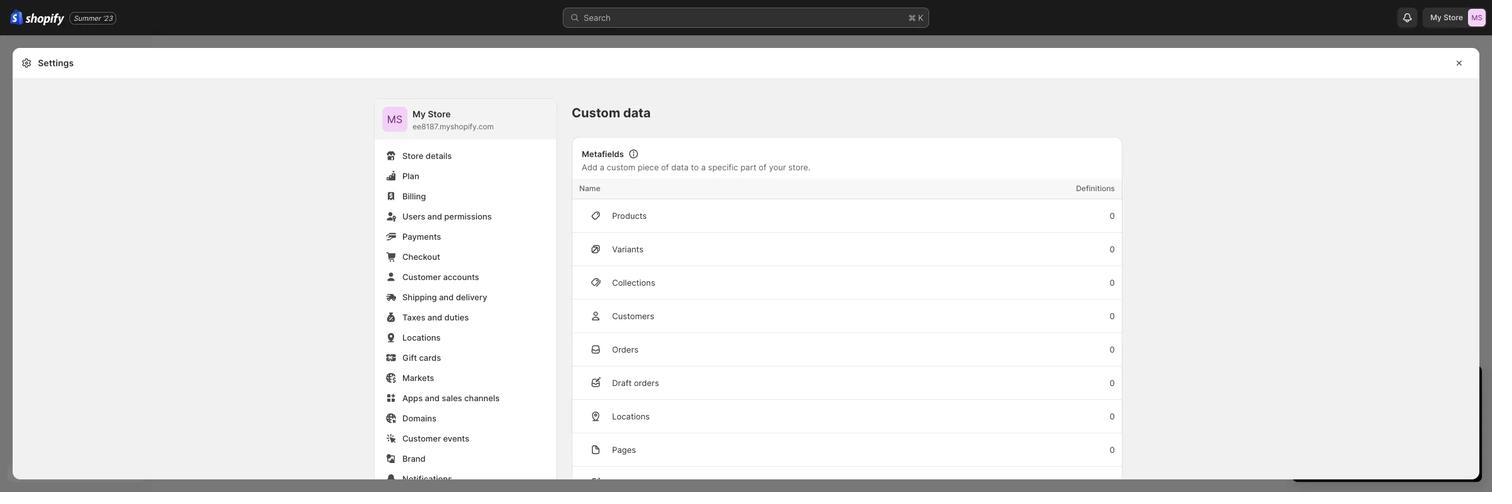 Task type: vqa. For each thing, say whether or not it's contained in the screenshot.
text box
no



Task type: describe. For each thing, give the bounding box(es) containing it.
ms button
[[382, 107, 408, 132]]

0 for variants
[[1110, 245, 1116, 255]]

store for my store ee8187.myshopify.com
[[428, 109, 451, 119]]

sales
[[442, 394, 462, 404]]

search
[[584, 13, 611, 23]]

locations inside locations 'link'
[[403, 333, 441, 343]]

store details
[[403, 151, 452, 161]]

taxes and duties link
[[382, 309, 549, 327]]

my store ee8187.myshopify.com
[[413, 109, 494, 131]]

customers
[[612, 312, 655, 322]]

1 vertical spatial locations
[[612, 412, 650, 422]]

accounts
[[443, 272, 479, 283]]

0 for pages
[[1110, 446, 1116, 456]]

collections
[[612, 278, 656, 288]]

billing link
[[382, 188, 549, 205]]

add a custom piece of data to a specific part of your store.
[[582, 162, 811, 173]]

checkout link
[[382, 248, 549, 266]]

plan
[[403, 171, 419, 181]]

notifications link
[[382, 471, 549, 489]]

'23
[[103, 14, 113, 22]]

1 a from the left
[[600, 162, 605, 173]]

taxes and duties
[[403, 313, 469, 323]]

piece
[[638, 162, 659, 173]]

shipping and delivery link
[[382, 289, 549, 307]]

and for duties
[[428, 313, 443, 323]]

my for my store ee8187.myshopify.com
[[413, 109, 426, 119]]

and for delivery
[[439, 293, 454, 303]]

my store image
[[382, 107, 408, 132]]

events
[[443, 434, 470, 444]]

markets
[[403, 374, 434, 384]]

users
[[403, 212, 425, 222]]

my store image
[[1469, 9, 1487, 27]]

summer
[[73, 14, 101, 22]]

customer events
[[403, 434, 470, 444]]

1 of from the left
[[661, 162, 669, 173]]

draft
[[612, 379, 632, 389]]

add
[[582, 162, 598, 173]]

name
[[580, 184, 601, 193]]

gift cards
[[403, 353, 441, 363]]

brand
[[403, 454, 426, 465]]

orders
[[634, 379, 659, 389]]

shop settings menu element
[[375, 99, 557, 493]]

checkout
[[403, 252, 440, 262]]

locations link
[[382, 329, 549, 347]]

blogs
[[612, 479, 634, 489]]

and for sales
[[425, 394, 440, 404]]

and for permissions
[[428, 212, 442, 222]]



Task type: locate. For each thing, give the bounding box(es) containing it.
of right "part"
[[759, 162, 767, 173]]

dialog
[[1485, 48, 1493, 480]]

customer events link
[[382, 430, 549, 448]]

shopify image
[[10, 10, 24, 25], [25, 13, 65, 26]]

0 horizontal spatial store
[[403, 151, 424, 161]]

0 vertical spatial customer
[[403, 272, 441, 283]]

0 for customers
[[1110, 312, 1116, 322]]

0 vertical spatial locations
[[403, 333, 441, 343]]

settings
[[38, 58, 74, 68]]

a
[[600, 162, 605, 173], [701, 162, 706, 173]]

customer down domains
[[403, 434, 441, 444]]

8 0 from the top
[[1110, 446, 1116, 456]]

settings dialog
[[13, 48, 1480, 493]]

channels
[[465, 394, 500, 404]]

billing
[[403, 192, 426, 202]]

0 for products
[[1110, 211, 1116, 221]]

⌘
[[909, 13, 916, 23]]

1 0 from the top
[[1110, 211, 1116, 221]]

markets link
[[382, 370, 549, 387]]

6 0 from the top
[[1110, 379, 1116, 389]]

store left my store image
[[1444, 13, 1464, 22]]

domains link
[[382, 410, 549, 428]]

locations up gift cards
[[403, 333, 441, 343]]

a right to
[[701, 162, 706, 173]]

1 horizontal spatial of
[[759, 162, 767, 173]]

2 of from the left
[[759, 162, 767, 173]]

0 for collections
[[1110, 278, 1116, 288]]

1 horizontal spatial my
[[1431, 13, 1442, 22]]

permissions
[[445, 212, 492, 222]]

2 customer from the top
[[403, 434, 441, 444]]

customer for customer events
[[403, 434, 441, 444]]

0 horizontal spatial a
[[600, 162, 605, 173]]

apps
[[403, 394, 423, 404]]

1 horizontal spatial store
[[428, 109, 451, 119]]

plan link
[[382, 167, 549, 185]]

0 horizontal spatial of
[[661, 162, 669, 173]]

domains
[[403, 414, 437, 424]]

delivery
[[456, 293, 487, 303]]

store.
[[789, 162, 811, 173]]

0 for draft orders
[[1110, 379, 1116, 389]]

1 vertical spatial data
[[672, 162, 689, 173]]

customer accounts
[[403, 272, 479, 283]]

2 horizontal spatial store
[[1444, 13, 1464, 22]]

and right users at the top of page
[[428, 212, 442, 222]]

data left to
[[672, 162, 689, 173]]

0 horizontal spatial locations
[[403, 333, 441, 343]]

0 vertical spatial my
[[1431, 13, 1442, 22]]

2 a from the left
[[701, 162, 706, 173]]

data
[[624, 106, 651, 121], [672, 162, 689, 173]]

3 0 from the top
[[1110, 278, 1116, 288]]

definitions
[[1077, 184, 1116, 193]]

store up plan
[[403, 151, 424, 161]]

your
[[769, 162, 786, 173]]

and
[[428, 212, 442, 222], [439, 293, 454, 303], [428, 313, 443, 323], [425, 394, 440, 404]]

locations down draft orders
[[612, 412, 650, 422]]

products
[[612, 211, 647, 221]]

of
[[661, 162, 669, 173], [759, 162, 767, 173]]

custom
[[607, 162, 636, 173]]

4 0 from the top
[[1110, 312, 1116, 322]]

my
[[1431, 13, 1442, 22], [413, 109, 426, 119]]

payments
[[403, 232, 441, 242]]

payments link
[[382, 228, 549, 246]]

users and permissions
[[403, 212, 492, 222]]

to
[[691, 162, 699, 173]]

brand link
[[382, 451, 549, 468]]

0 horizontal spatial shopify image
[[10, 10, 24, 25]]

1 day left in your trial element
[[1293, 399, 1483, 483]]

1 vertical spatial customer
[[403, 434, 441, 444]]

1 vertical spatial my
[[413, 109, 426, 119]]

and inside "link"
[[439, 293, 454, 303]]

apps and sales channels
[[403, 394, 500, 404]]

shipping and delivery
[[403, 293, 487, 303]]

5 0 from the top
[[1110, 345, 1116, 355]]

k
[[919, 13, 924, 23]]

0 vertical spatial store
[[1444, 13, 1464, 22]]

my right my store icon
[[413, 109, 426, 119]]

draft orders
[[612, 379, 659, 389]]

orders
[[612, 345, 639, 355]]

store inside my store ee8187.myshopify.com
[[428, 109, 451, 119]]

store
[[1444, 13, 1464, 22], [428, 109, 451, 119], [403, 151, 424, 161]]

notifications
[[403, 475, 453, 485]]

gift
[[403, 353, 417, 363]]

summer '23 link
[[70, 12, 116, 24]]

variants
[[612, 245, 644, 255]]

custom
[[572, 106, 621, 121]]

1 horizontal spatial data
[[672, 162, 689, 173]]

0 for locations
[[1110, 412, 1116, 422]]

specific
[[708, 162, 739, 173]]

part
[[741, 162, 757, 173]]

and right taxes
[[428, 313, 443, 323]]

store for my store
[[1444, 13, 1464, 22]]

custom data
[[572, 106, 651, 121]]

1 horizontal spatial shopify image
[[25, 13, 65, 26]]

1 horizontal spatial locations
[[612, 412, 650, 422]]

my for my store
[[1431, 13, 1442, 22]]

store inside store details link
[[403, 151, 424, 161]]

locations
[[403, 333, 441, 343], [612, 412, 650, 422]]

pages
[[612, 446, 636, 456]]

metafields
[[582, 149, 624, 159]]

customer
[[403, 272, 441, 283], [403, 434, 441, 444]]

customer accounts link
[[382, 269, 549, 286]]

shipping
[[403, 293, 437, 303]]

and down customer accounts
[[439, 293, 454, 303]]

users and permissions link
[[382, 208, 549, 226]]

a right add
[[600, 162, 605, 173]]

customer down checkout
[[403, 272, 441, 283]]

of right piece
[[661, 162, 669, 173]]

9 0 from the top
[[1110, 479, 1116, 489]]

store details link
[[382, 147, 549, 165]]

1 horizontal spatial a
[[701, 162, 706, 173]]

and inside 'link'
[[425, 394, 440, 404]]

duties
[[445, 313, 469, 323]]

summer '23
[[73, 14, 113, 22]]

my store
[[1431, 13, 1464, 22]]

0
[[1110, 211, 1116, 221], [1110, 245, 1116, 255], [1110, 278, 1116, 288], [1110, 312, 1116, 322], [1110, 345, 1116, 355], [1110, 379, 1116, 389], [1110, 412, 1116, 422], [1110, 446, 1116, 456], [1110, 479, 1116, 489]]

0 horizontal spatial my
[[413, 109, 426, 119]]

taxes
[[403, 313, 426, 323]]

details
[[426, 151, 452, 161]]

2 0 from the top
[[1110, 245, 1116, 255]]

⌘ k
[[909, 13, 924, 23]]

0 vertical spatial data
[[624, 106, 651, 121]]

0 horizontal spatial data
[[624, 106, 651, 121]]

0 for orders
[[1110, 345, 1116, 355]]

store up ee8187.myshopify.com
[[428, 109, 451, 119]]

cards
[[419, 353, 441, 363]]

1 customer from the top
[[403, 272, 441, 283]]

my inside my store ee8187.myshopify.com
[[413, 109, 426, 119]]

0 for blogs
[[1110, 479, 1116, 489]]

1 vertical spatial store
[[428, 109, 451, 119]]

customer for customer accounts
[[403, 272, 441, 283]]

ee8187.myshopify.com
[[413, 122, 494, 131]]

apps and sales channels link
[[382, 390, 549, 408]]

data right custom
[[624, 106, 651, 121]]

gift cards link
[[382, 350, 549, 367]]

7 0 from the top
[[1110, 412, 1116, 422]]

my left my store image
[[1431, 13, 1442, 22]]

2 vertical spatial store
[[403, 151, 424, 161]]

and right apps
[[425, 394, 440, 404]]



